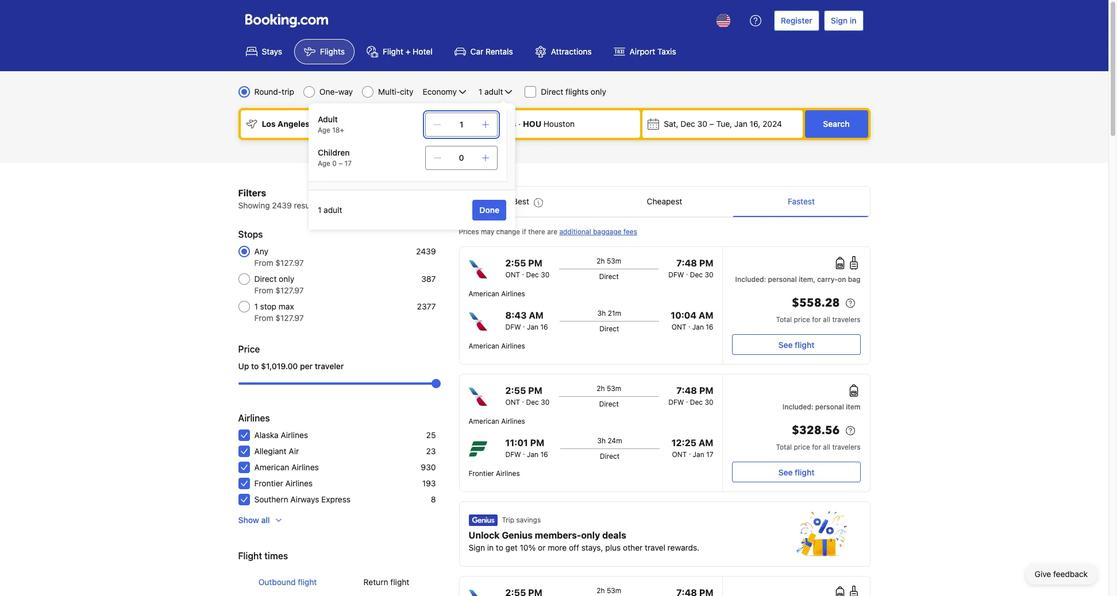 Task type: vqa. For each thing, say whether or not it's contained in the screenshot.


Task type: describe. For each thing, give the bounding box(es) containing it.
airlines up air
[[281, 431, 308, 440]]

1 horizontal spatial in
[[850, 16, 857, 25]]

24m
[[608, 437, 623, 446]]

dfw up 10:04
[[669, 271, 684, 279]]

from inside 1 stop max from $127.97
[[254, 313, 273, 323]]

dfw inside 8:43 am dfw . jan 16
[[506, 323, 521, 332]]

included: personal item, carry-on bag
[[736, 275, 861, 284]]

total for $328.56
[[776, 443, 792, 452]]

alaska airlines
[[254, 431, 308, 440]]

outbound flight button
[[238, 568, 337, 597]]

– for 30
[[710, 119, 715, 129]]

ont inside 12:25 am ont . jan 17
[[672, 451, 687, 459]]

1 inside dropdown button
[[479, 87, 483, 97]]

best button
[[460, 187, 597, 217]]

8:43 am dfw . jan 16
[[506, 310, 548, 332]]

round-trip
[[254, 87, 294, 97]]

flights
[[320, 47, 345, 56]]

flight + hotel link
[[357, 39, 442, 64]]

387
[[422, 274, 436, 284]]

ont up 8:43
[[506, 271, 520, 279]]

allegiant air
[[254, 447, 299, 457]]

feedback
[[1054, 570, 1088, 580]]

hotel
[[413, 47, 433, 56]]

1 adult inside dropdown button
[[479, 87, 503, 97]]

children age 0 – 17
[[318, 148, 352, 168]]

airlines down 8:43 am dfw . jan 16
[[501, 342, 525, 351]]

city
[[400, 87, 414, 97]]

up to $1,019.00 per traveler
[[238, 362, 344, 371]]

fastest
[[788, 197, 815, 206]]

dec up 10:04
[[690, 271, 703, 279]]

adult
[[318, 114, 338, 124]]

are
[[547, 228, 558, 236]]

3 53m from the top
[[607, 587, 622, 596]]

round-
[[254, 87, 282, 97]]

direct only from $127.97
[[254, 274, 304, 296]]

all for $328.56
[[824, 443, 831, 452]]

30 up 11:01 pm dfw . jan 16
[[541, 398, 550, 407]]

los angeles
[[262, 119, 310, 129]]

1 inside 1 stop max from $127.97
[[254, 302, 258, 312]]

or
[[538, 543, 546, 553]]

see flight button for $558.28
[[733, 335, 861, 355]]

plus
[[606, 543, 621, 553]]

3 2h from the top
[[597, 587, 605, 596]]

16 inside 10:04 am ont . jan 16
[[706, 323, 714, 332]]

travelers for $558.28
[[833, 316, 861, 324]]

stays,
[[582, 543, 603, 553]]

return flight
[[364, 578, 410, 588]]

pm inside 11:01 pm dfw . jan 16
[[530, 438, 545, 448]]

max
[[279, 302, 294, 312]]

register
[[781, 16, 813, 25]]

dec down "there"
[[526, 271, 539, 279]]

2:55 for $558.28
[[506, 258, 526, 269]]

best
[[513, 197, 530, 206]]

0 horizontal spatial adult
[[324, 205, 342, 215]]

2h for $558.28
[[597, 257, 605, 266]]

show all
[[238, 516, 270, 526]]

dfw up 12:25
[[669, 398, 684, 407]]

express
[[321, 495, 351, 505]]

1 down children age 0 – 17
[[318, 205, 322, 215]]

unlock
[[469, 531, 500, 541]]

stop
[[260, 302, 277, 312]]

16 for $328.56
[[541, 451, 548, 459]]

show all button
[[234, 511, 288, 531]]

dallas
[[494, 119, 517, 129]]

show
[[238, 516, 259, 526]]

adult inside dropdown button
[[485, 87, 503, 97]]

hou
[[523, 119, 542, 129]]

stays link
[[236, 39, 292, 64]]

included: for $328.56
[[783, 403, 814, 412]]

any from $127.97
[[254, 247, 304, 268]]

trip
[[282, 87, 294, 97]]

taxis
[[658, 47, 677, 56]]

flight times
[[238, 551, 288, 562]]

direct left flights
[[541, 87, 564, 97]]

way
[[338, 87, 353, 97]]

. inside 12:25 am ont . jan 17
[[689, 448, 691, 457]]

direct up the 3h 21m
[[599, 273, 619, 281]]

airlines up the southern airways express
[[285, 479, 313, 489]]

economy
[[423, 87, 457, 97]]

total price for all travelers for $328.56
[[776, 443, 861, 452]]

2h for $328.56
[[597, 385, 605, 393]]

$127.97 inside 1 stop max from $127.97
[[276, 313, 304, 323]]

jan inside "dropdown button"
[[735, 119, 748, 129]]

direct down the 3h 24m
[[600, 452, 620, 461]]

7:48 for $558.28
[[677, 258, 697, 269]]

only inside direct only from $127.97
[[279, 274, 294, 284]]

1 vertical spatial frontier
[[254, 479, 283, 489]]

sign in link
[[824, 10, 864, 31]]

times
[[265, 551, 288, 562]]

53m for $328.56
[[607, 385, 622, 393]]

flight + hotel
[[383, 47, 433, 56]]

results
[[294, 201, 319, 210]]

tab list containing outbound flight
[[238, 568, 436, 597]]

3h 24m
[[598, 437, 623, 446]]

0 vertical spatial frontier
[[469, 470, 494, 478]]

. inside 8:43 am dfw . jan 16
[[523, 321, 525, 329]]

deals
[[603, 531, 627, 541]]

am inside 8:43 am dfw . jan 16
[[529, 310, 544, 321]]

airlines down 11:01 pm dfw . jan 16
[[496, 470, 520, 478]]

17 inside 12:25 am ont . jan 17
[[707, 451, 714, 459]]

travelers for $328.56
[[833, 443, 861, 452]]

$328.56
[[792, 423, 840, 439]]

+
[[406, 47, 411, 56]]

– for 0
[[339, 159, 343, 168]]

american airlines down air
[[254, 463, 319, 473]]

17 inside children age 0 – 17
[[345, 159, 352, 168]]

unlock genius members-only deals sign in to get 10% or more off stays, plus other travel rewards.
[[469, 531, 700, 553]]

10:04 am ont . jan 16
[[671, 310, 714, 332]]

flight for the outbound flight button
[[298, 578, 317, 588]]

rentals
[[486, 47, 513, 56]]

to inside unlock genius members-only deals sign in to get 10% or more off stays, plus other travel rewards.
[[496, 543, 504, 553]]

stops
[[238, 229, 263, 240]]

$127.97 inside any from $127.97
[[276, 258, 304, 268]]

sat, dec 30 – tue, jan 16, 2024
[[664, 119, 782, 129]]

outbound
[[259, 578, 296, 588]]

. inside 11:01 pm dfw . jan 16
[[523, 448, 525, 457]]

jan for 8:43 am
[[527, 323, 539, 332]]

register link
[[774, 10, 820, 31]]

cheapest
[[647, 197, 683, 206]]

american airlines up 8:43
[[469, 290, 525, 298]]

airlines down air
[[292, 463, 319, 473]]

$558.28
[[792, 296, 840, 311]]

one-
[[320, 87, 339, 97]]

personal for $558.28
[[768, 275, 797, 284]]

done
[[480, 205, 500, 215]]

prices
[[459, 228, 479, 236]]

flight for the return flight button
[[391, 578, 410, 588]]

return
[[364, 578, 388, 588]]

193
[[422, 479, 436, 489]]

7:48 pm dfw . dec 30 for $328.56
[[669, 386, 714, 407]]

tab list containing best
[[460, 187, 870, 218]]

multi-
[[378, 87, 400, 97]]

direct inside direct only from $127.97
[[254, 274, 277, 284]]

1 vertical spatial 1 adult
[[318, 205, 342, 215]]

stays
[[262, 47, 282, 56]]

jan for 10:04 am
[[693, 323, 704, 332]]

2377
[[417, 302, 436, 312]]

see flight for $328.56
[[779, 468, 815, 478]]

airport taxis link
[[604, 39, 686, 64]]

direct down the 3h 21m
[[600, 325, 619, 333]]

on
[[838, 275, 847, 284]]

jan for 11:01 pm
[[527, 451, 539, 459]]

all inside the show all button
[[261, 516, 270, 526]]

age for adult
[[318, 126, 331, 135]]

930
[[421, 463, 436, 473]]

dec up 11:01 on the left bottom of the page
[[526, 398, 539, 407]]

ont inside 10:04 am ont . jan 16
[[672, 323, 687, 332]]

car rentals
[[471, 47, 513, 56]]

3h 21m
[[598, 309, 622, 318]]

2:55 pm ont . dec 30 for $558.28
[[506, 258, 550, 279]]

fees
[[624, 228, 638, 236]]

bag
[[848, 275, 861, 284]]

12:25
[[672, 438, 697, 448]]

give feedback button
[[1026, 565, 1098, 585]]



Task type: locate. For each thing, give the bounding box(es) containing it.
0 vertical spatial personal
[[768, 275, 797, 284]]

pm
[[528, 258, 543, 269], [700, 258, 714, 269], [528, 386, 543, 396], [700, 386, 714, 396], [530, 438, 545, 448]]

$127.97
[[276, 258, 304, 268], [276, 286, 304, 296], [276, 313, 304, 323]]

1 vertical spatial total
[[776, 443, 792, 452]]

age down children
[[318, 159, 331, 168]]

0 vertical spatial price
[[794, 316, 811, 324]]

1 3h from the top
[[598, 309, 606, 318]]

see flight down the $558.28 region
[[779, 340, 815, 350]]

30 up 12:25 am ont . jan 17
[[705, 398, 714, 407]]

flight right outbound
[[298, 578, 317, 588]]

2 for from the top
[[813, 443, 822, 452]]

1 2:55 pm ont . dec 30 from the top
[[506, 258, 550, 279]]

0 vertical spatial included:
[[736, 275, 767, 284]]

2439 inside filters showing 2439 results
[[272, 201, 292, 210]]

more
[[548, 543, 567, 553]]

1 vertical spatial frontier airlines
[[254, 479, 313, 489]]

1 horizontal spatial 1 adult
[[479, 87, 503, 97]]

personal left item,
[[768, 275, 797, 284]]

1 total from the top
[[776, 316, 792, 324]]

up
[[238, 362, 249, 371]]

2 3h from the top
[[598, 437, 606, 446]]

2 7:48 from the top
[[677, 386, 697, 396]]

all down $328.56
[[824, 443, 831, 452]]

0 vertical spatial 53m
[[607, 257, 622, 266]]

0 horizontal spatial in
[[487, 543, 494, 553]]

2 vertical spatial from
[[254, 313, 273, 323]]

sign in
[[831, 16, 857, 25]]

1 53m from the top
[[607, 257, 622, 266]]

0 horizontal spatial to
[[251, 362, 259, 371]]

2h 53m
[[597, 257, 622, 266], [597, 385, 622, 393], [597, 587, 622, 596]]

2h 53m for $328.56
[[597, 385, 622, 393]]

2 $127.97 from the top
[[276, 286, 304, 296]]

1 horizontal spatial sign
[[831, 16, 848, 25]]

am for $558.28
[[699, 310, 714, 321]]

am inside 10:04 am ont . jan 16
[[699, 310, 714, 321]]

1 vertical spatial in
[[487, 543, 494, 553]]

$127.97 inside direct only from $127.97
[[276, 286, 304, 296]]

30 down 'prices may change if there are additional baggage fees'
[[541, 271, 550, 279]]

showing
[[238, 201, 270, 210]]

1 vertical spatial see flight
[[779, 468, 815, 478]]

– left tue,
[[710, 119, 715, 129]]

3 from from the top
[[254, 313, 273, 323]]

0 vertical spatial 1 adult
[[479, 87, 503, 97]]

0 inside children age 0 – 17
[[332, 159, 337, 168]]

0 vertical spatial –
[[710, 119, 715, 129]]

age inside children age 0 – 17
[[318, 159, 331, 168]]

1 vertical spatial travelers
[[833, 443, 861, 452]]

additional baggage fees link
[[560, 228, 638, 236]]

0 vertical spatial 2439
[[272, 201, 292, 210]]

frontier airlines up the southern on the bottom left of the page
[[254, 479, 313, 489]]

2 2:55 from the top
[[506, 386, 526, 396]]

frontier right '930'
[[469, 470, 494, 478]]

3 2h 53m from the top
[[597, 587, 622, 596]]

1 vertical spatial $127.97
[[276, 286, 304, 296]]

total price for all travelers down $558.28 on the right of the page
[[776, 316, 861, 324]]

1 vertical spatial included:
[[783, 403, 814, 412]]

0 vertical spatial tab list
[[460, 187, 870, 218]]

– down children
[[339, 159, 343, 168]]

1 vertical spatial 17
[[707, 451, 714, 459]]

0 vertical spatial all
[[824, 316, 831, 324]]

1 vertical spatial 7:48 pm dfw . dec 30
[[669, 386, 714, 407]]

am right 8:43
[[529, 310, 544, 321]]

price for $328.56
[[794, 443, 811, 452]]

1 horizontal spatial 0
[[459, 153, 464, 163]]

jan inside 11:01 pm dfw . jan 16
[[527, 451, 539, 459]]

sign inside unlock genius members-only deals sign in to get 10% or more off stays, plus other travel rewards.
[[469, 543, 485, 553]]

only
[[591, 87, 607, 97], [279, 274, 294, 284], [581, 531, 600, 541]]

1 left stop
[[254, 302, 258, 312]]

see flight button for $328.56
[[733, 462, 861, 483]]

1 vertical spatial 2h 53m
[[597, 385, 622, 393]]

7:48 pm dfw . dec 30 for $558.28
[[669, 258, 714, 279]]

am right 12:25
[[699, 438, 714, 448]]

1 2h from the top
[[597, 257, 605, 266]]

for for $328.56
[[813, 443, 822, 452]]

am inside 12:25 am ont . jan 17
[[699, 438, 714, 448]]

11:01 pm dfw . jan 16
[[506, 438, 548, 459]]

dec up 12:25
[[690, 398, 703, 407]]

1 from from the top
[[254, 258, 273, 268]]

$127.97 down 'max'
[[276, 313, 304, 323]]

2:55 for $328.56
[[506, 386, 526, 396]]

2 vertical spatial $127.97
[[276, 313, 304, 323]]

1 age from the top
[[318, 126, 331, 135]]

2:55 pm ont . dec 30
[[506, 258, 550, 279], [506, 386, 550, 407]]

for down $328.56
[[813, 443, 822, 452]]

flights
[[566, 87, 589, 97]]

ont
[[506, 271, 520, 279], [672, 323, 687, 332], [506, 398, 520, 407], [672, 451, 687, 459]]

per
[[300, 362, 313, 371]]

direct up the 3h 24m
[[599, 400, 619, 409]]

see down the $558.28 region
[[779, 340, 793, 350]]

fastest button
[[733, 187, 870, 217]]

30 inside "dropdown button"
[[698, 119, 708, 129]]

2 see from the top
[[779, 468, 793, 478]]

0 vertical spatial see
[[779, 340, 793, 350]]

booking.com logo image
[[245, 14, 328, 27], [245, 14, 328, 27]]

search button
[[805, 110, 868, 138]]

1 adult up dallas at the top left of page
[[479, 87, 503, 97]]

trip
[[502, 516, 515, 525]]

flight right return
[[391, 578, 410, 588]]

in down unlock
[[487, 543, 494, 553]]

2 see flight button from the top
[[733, 462, 861, 483]]

1 vertical spatial price
[[794, 443, 811, 452]]

7:48 up 10:04
[[677, 258, 697, 269]]

0 vertical spatial 3h
[[598, 309, 606, 318]]

1 see from the top
[[779, 340, 793, 350]]

from inside direct only from $127.97
[[254, 286, 273, 296]]

tue,
[[717, 119, 733, 129]]

see for $328.56
[[779, 468, 793, 478]]

7:48 pm dfw . dec 30
[[669, 258, 714, 279], [669, 386, 714, 407]]

2h 53m down the plus
[[597, 587, 622, 596]]

sign right register
[[831, 16, 848, 25]]

8
[[431, 495, 436, 505]]

adult up dallas at the top left of page
[[485, 87, 503, 97]]

from down any
[[254, 258, 273, 268]]

am
[[529, 310, 544, 321], [699, 310, 714, 321], [699, 438, 714, 448]]

$127.97 up direct only from $127.97 at top
[[276, 258, 304, 268]]

7:48 for $328.56
[[677, 386, 697, 396]]

0 horizontal spatial frontier airlines
[[254, 479, 313, 489]]

– inside children age 0 – 17
[[339, 159, 343, 168]]

from inside any from $127.97
[[254, 258, 273, 268]]

see down $328.56 region
[[779, 468, 793, 478]]

1 vertical spatial all
[[824, 443, 831, 452]]

search
[[824, 119, 850, 129]]

1 horizontal spatial to
[[496, 543, 504, 553]]

1 vertical spatial personal
[[816, 403, 845, 412]]

– inside "dropdown button"
[[710, 119, 715, 129]]

1 vertical spatial adult
[[324, 205, 342, 215]]

2h 53m for $558.28
[[597, 257, 622, 266]]

see flight button down $328.56 region
[[733, 462, 861, 483]]

0
[[459, 153, 464, 163], [332, 159, 337, 168]]

1 vertical spatial 2439
[[416, 247, 436, 256]]

genius image
[[797, 512, 847, 558], [469, 515, 498, 527], [469, 515, 498, 527]]

2439 left results
[[272, 201, 292, 210]]

only up stays,
[[581, 531, 600, 541]]

jan inside 12:25 am ont . jan 17
[[693, 451, 705, 459]]

ont up 11:01 on the left bottom of the page
[[506, 398, 520, 407]]

only down any from $127.97
[[279, 274, 294, 284]]

flight down $328.56 region
[[795, 468, 815, 478]]

for
[[813, 316, 822, 324], [813, 443, 822, 452]]

0 vertical spatial 2h
[[597, 257, 605, 266]]

1 vertical spatial age
[[318, 159, 331, 168]]

all for $558.28
[[824, 316, 831, 324]]

2h 53m down baggage
[[597, 257, 622, 266]]

16 inside 11:01 pm dfw . jan 16
[[541, 451, 548, 459]]

dfw down 11:01 on the left bottom of the page
[[506, 451, 521, 459]]

jan inside 10:04 am ont . jan 16
[[693, 323, 704, 332]]

0 horizontal spatial sign
[[469, 543, 485, 553]]

1 vertical spatial flight
[[238, 551, 262, 562]]

change
[[497, 228, 520, 236]]

outbound flight
[[259, 578, 317, 588]]

1 horizontal spatial flight
[[383, 47, 404, 56]]

2 vertical spatial all
[[261, 516, 270, 526]]

3 $127.97 from the top
[[276, 313, 304, 323]]

1 horizontal spatial tab list
[[460, 187, 870, 218]]

included: personal item
[[783, 403, 861, 412]]

1 vertical spatial total price for all travelers
[[776, 443, 861, 452]]

0 vertical spatial for
[[813, 316, 822, 324]]

flight left the "+"
[[383, 47, 404, 56]]

30 left tue,
[[698, 119, 708, 129]]

7:48 pm dfw . dec 30 up 10:04
[[669, 258, 714, 279]]

dallas · hou houston
[[494, 119, 575, 129]]

american airlines down 8:43
[[469, 342, 525, 351]]

total down the $558.28 region
[[776, 316, 792, 324]]

1 vertical spatial 2h
[[597, 385, 605, 393]]

1 for from the top
[[813, 316, 822, 324]]

1 adult button
[[478, 85, 516, 99]]

price for $558.28
[[794, 316, 811, 324]]

1 vertical spatial see
[[779, 468, 793, 478]]

give
[[1035, 570, 1052, 580]]

from down stop
[[254, 313, 273, 323]]

other
[[623, 543, 643, 553]]

0 vertical spatial see flight
[[779, 340, 815, 350]]

angeles
[[278, 119, 310, 129]]

0 horizontal spatial –
[[339, 159, 343, 168]]

1 horizontal spatial –
[[710, 119, 715, 129]]

0 horizontal spatial 1 adult
[[318, 205, 342, 215]]

2 2h 53m from the top
[[597, 385, 622, 393]]

$558.28 region
[[733, 294, 861, 315]]

flight for flight + hotel
[[383, 47, 404, 56]]

airport taxis
[[630, 47, 677, 56]]

2:55 pm ont . dec 30 for $328.56
[[506, 386, 550, 407]]

alaska
[[254, 431, 279, 440]]

get
[[506, 543, 518, 553]]

american
[[469, 290, 500, 298], [469, 342, 500, 351], [469, 417, 500, 426], [254, 463, 289, 473]]

in inside unlock genius members-only deals sign in to get 10% or more off stays, plus other travel rewards.
[[487, 543, 494, 553]]

2 from from the top
[[254, 286, 273, 296]]

included: up $328.56 region
[[783, 403, 814, 412]]

flight for $328.56 see flight button
[[795, 468, 815, 478]]

0 horizontal spatial included:
[[736, 275, 767, 284]]

0 vertical spatial sign
[[831, 16, 848, 25]]

. inside 10:04 am ont . jan 16
[[689, 321, 691, 329]]

adult right results
[[324, 205, 342, 215]]

trip savings
[[502, 516, 541, 525]]

1 horizontal spatial personal
[[816, 403, 845, 412]]

7:48 up 12:25
[[677, 386, 697, 396]]

0 vertical spatial see flight button
[[733, 335, 861, 355]]

2:55 pm ont . dec 30 up 11:01 on the left bottom of the page
[[506, 386, 550, 407]]

3h for $558.28
[[598, 309, 606, 318]]

1 2h 53m from the top
[[597, 257, 622, 266]]

0 vertical spatial 17
[[345, 159, 352, 168]]

2h 53m up the 3h 24m
[[597, 385, 622, 393]]

0 horizontal spatial frontier
[[254, 479, 283, 489]]

jan inside 8:43 am dfw . jan 16
[[527, 323, 539, 332]]

age inside adult age 18+
[[318, 126, 331, 135]]

1 see flight button from the top
[[733, 335, 861, 355]]

1 total price for all travelers from the top
[[776, 316, 861, 324]]

2 total from the top
[[776, 443, 792, 452]]

1 see flight from the top
[[779, 340, 815, 350]]

$127.97 up 'max'
[[276, 286, 304, 296]]

0 vertical spatial flight
[[383, 47, 404, 56]]

tab list
[[460, 187, 870, 218], [238, 568, 436, 597]]

2 2:55 pm ont . dec 30 from the top
[[506, 386, 550, 407]]

2:55
[[506, 258, 526, 269], [506, 386, 526, 396]]

0 vertical spatial in
[[850, 16, 857, 25]]

0 vertical spatial $127.97
[[276, 258, 304, 268]]

1 travelers from the top
[[833, 316, 861, 324]]

best image
[[534, 198, 543, 208], [534, 198, 543, 208]]

1 vertical spatial tab list
[[238, 568, 436, 597]]

0 vertical spatial to
[[251, 362, 259, 371]]

2 travelers from the top
[[833, 443, 861, 452]]

2 53m from the top
[[607, 385, 622, 393]]

3h
[[598, 309, 606, 318], [598, 437, 606, 446]]

dec
[[681, 119, 696, 129], [526, 271, 539, 279], [690, 271, 703, 279], [526, 398, 539, 407], [690, 398, 703, 407]]

30 up 10:04 am ont . jan 16 at the right of page
[[705, 271, 714, 279]]

7:48
[[677, 258, 697, 269], [677, 386, 697, 396]]

allegiant
[[254, 447, 287, 457]]

0 vertical spatial 7:48 pm dfw . dec 30
[[669, 258, 714, 279]]

2 vertical spatial only
[[581, 531, 600, 541]]

for down $558.28 on the right of the page
[[813, 316, 822, 324]]

only inside unlock genius members-only deals sign in to get 10% or more off stays, plus other travel rewards.
[[581, 531, 600, 541]]

0 vertical spatial 2:55
[[506, 258, 526, 269]]

25
[[426, 431, 436, 440]]

1 vertical spatial 7:48
[[677, 386, 697, 396]]

23
[[426, 447, 436, 457]]

0 vertical spatial only
[[591, 87, 607, 97]]

genius
[[502, 531, 533, 541]]

american airlines up 11:01 on the left bottom of the page
[[469, 417, 525, 426]]

direct
[[541, 87, 564, 97], [599, 273, 619, 281], [254, 274, 277, 284], [600, 325, 619, 333], [599, 400, 619, 409], [600, 452, 620, 461]]

2 total price for all travelers from the top
[[776, 443, 861, 452]]

total down $328.56 region
[[776, 443, 792, 452]]

to
[[251, 362, 259, 371], [496, 543, 504, 553]]

dfw inside 11:01 pm dfw . jan 16
[[506, 451, 521, 459]]

0 vertical spatial frontier airlines
[[469, 470, 520, 478]]

only right flights
[[591, 87, 607, 97]]

flight for see flight button corresponding to $558.28
[[795, 340, 815, 350]]

21m
[[608, 309, 622, 318]]

1 vertical spatial –
[[339, 159, 343, 168]]

0 vertical spatial age
[[318, 126, 331, 135]]

2 age from the top
[[318, 159, 331, 168]]

price down $328.56 region
[[794, 443, 811, 452]]

0 vertical spatial 2:55 pm ont . dec 30
[[506, 258, 550, 279]]

1 horizontal spatial frontier
[[469, 470, 494, 478]]

sat,
[[664, 119, 679, 129]]

ont down 12:25
[[672, 451, 687, 459]]

filters showing 2439 results
[[238, 188, 319, 210]]

1 price from the top
[[794, 316, 811, 324]]

2:55 down change at the left of the page
[[506, 258, 526, 269]]

53m down the plus
[[607, 587, 622, 596]]

total price for all travelers down $328.56
[[776, 443, 861, 452]]

see for $558.28
[[779, 340, 793, 350]]

2 vertical spatial 53m
[[607, 587, 622, 596]]

2 vertical spatial 2h 53m
[[597, 587, 622, 596]]

2 see flight from the top
[[779, 468, 815, 478]]

total price for all travelers for $558.28
[[776, 316, 861, 324]]

age for children
[[318, 159, 331, 168]]

am for $328.56
[[699, 438, 714, 448]]

2h down additional baggage fees link
[[597, 257, 605, 266]]

travel
[[645, 543, 666, 553]]

0 vertical spatial 7:48
[[677, 258, 697, 269]]

american airlines
[[469, 290, 525, 298], [469, 342, 525, 351], [469, 417, 525, 426], [254, 463, 319, 473]]

airlines up 11:01 on the left bottom of the page
[[501, 417, 525, 426]]

1 horizontal spatial 17
[[707, 451, 714, 459]]

1 vertical spatial from
[[254, 286, 273, 296]]

to right up
[[251, 362, 259, 371]]

flight inside flight + hotel link
[[383, 47, 404, 56]]

1 $127.97 from the top
[[276, 258, 304, 268]]

travelers down $328.56
[[833, 443, 861, 452]]

1 vertical spatial 53m
[[607, 385, 622, 393]]

see flight for $558.28
[[779, 340, 815, 350]]

1 vertical spatial for
[[813, 443, 822, 452]]

airlines up 8:43
[[501, 290, 525, 298]]

8:43
[[506, 310, 527, 321]]

16 for $558.28
[[541, 323, 548, 332]]

3h for $328.56
[[598, 437, 606, 446]]

1 horizontal spatial adult
[[485, 87, 503, 97]]

flight left times
[[238, 551, 262, 562]]

all
[[824, 316, 831, 324], [824, 443, 831, 452], [261, 516, 270, 526]]

1 vertical spatial 3h
[[598, 437, 606, 446]]

1 vertical spatial sign
[[469, 543, 485, 553]]

$328.56 region
[[733, 422, 861, 443]]

done button
[[473, 200, 507, 221]]

all down $558.28 on the right of the page
[[824, 316, 831, 324]]

0 vertical spatial total price for all travelers
[[776, 316, 861, 324]]

0 vertical spatial from
[[254, 258, 273, 268]]

53m
[[607, 257, 622, 266], [607, 385, 622, 393], [607, 587, 622, 596]]

7:48 pm dfw . dec 30 up 12:25
[[669, 386, 714, 407]]

traveler
[[315, 362, 344, 371]]

may
[[481, 228, 495, 236]]

1 vertical spatial 2:55
[[506, 386, 526, 396]]

am right 10:04
[[699, 310, 714, 321]]

dec inside "dropdown button"
[[681, 119, 696, 129]]

1 vertical spatial only
[[279, 274, 294, 284]]

1 2:55 from the top
[[506, 258, 526, 269]]

sign down unlock
[[469, 543, 485, 553]]

0 vertical spatial travelers
[[833, 316, 861, 324]]

53m up 24m
[[607, 385, 622, 393]]

included: for $558.28
[[736, 275, 767, 284]]

sat, dec 30 – tue, jan 16, 2024 button
[[643, 110, 803, 138]]

1 horizontal spatial 2439
[[416, 247, 436, 256]]

one-way
[[320, 87, 353, 97]]

children
[[318, 148, 350, 158]]

from up stop
[[254, 286, 273, 296]]

1 left dallas at the top left of page
[[460, 120, 464, 129]]

included: up the $558.28 region
[[736, 275, 767, 284]]

11:01
[[506, 438, 528, 448]]

houston
[[544, 119, 575, 129]]

2:55 up 11:01 on the left bottom of the page
[[506, 386, 526, 396]]

2 7:48 pm dfw . dec 30 from the top
[[669, 386, 714, 407]]

total for $558.28
[[776, 316, 792, 324]]

any
[[254, 247, 268, 256]]

$1,019.00
[[261, 362, 298, 371]]

all right the show
[[261, 516, 270, 526]]

dec right sat,
[[681, 119, 696, 129]]

jan
[[735, 119, 748, 129], [527, 323, 539, 332], [693, 323, 704, 332], [527, 451, 539, 459], [693, 451, 705, 459]]

16 inside 8:43 am dfw . jan 16
[[541, 323, 548, 332]]

airlines up alaska
[[238, 413, 270, 424]]

direct down any from $127.97
[[254, 274, 277, 284]]

10:04
[[671, 310, 697, 321]]

los angeles button
[[241, 110, 429, 138]]

0 horizontal spatial personal
[[768, 275, 797, 284]]

0 horizontal spatial 2439
[[272, 201, 292, 210]]

in right register
[[850, 16, 857, 25]]

price down the $558.28 region
[[794, 316, 811, 324]]

for for $558.28
[[813, 316, 822, 324]]

airport
[[630, 47, 656, 56]]

0 vertical spatial adult
[[485, 87, 503, 97]]

cheapest button
[[597, 187, 733, 217]]

1 horizontal spatial included:
[[783, 403, 814, 412]]

12:25 am ont . jan 17
[[672, 438, 714, 459]]

off
[[569, 543, 580, 553]]

age down the adult
[[318, 126, 331, 135]]

savings
[[517, 516, 541, 525]]

flight
[[383, 47, 404, 56], [238, 551, 262, 562]]

53m down baggage
[[607, 257, 622, 266]]

0 horizontal spatial 17
[[345, 159, 352, 168]]

jan for 12:25 am
[[693, 451, 705, 459]]

baggage
[[593, 228, 622, 236]]

53m for $558.28
[[607, 257, 622, 266]]

1 7:48 from the top
[[677, 258, 697, 269]]

18+
[[332, 126, 344, 135]]

frontier up the southern on the bottom left of the page
[[254, 479, 283, 489]]

1 horizontal spatial frontier airlines
[[469, 470, 520, 478]]

travelers
[[833, 316, 861, 324], [833, 443, 861, 452]]

flight for flight times
[[238, 551, 262, 562]]

members-
[[535, 531, 581, 541]]

1 7:48 pm dfw . dec 30 from the top
[[669, 258, 714, 279]]

adult
[[485, 87, 503, 97], [324, 205, 342, 215]]

3h left 24m
[[598, 437, 606, 446]]

2 2h from the top
[[597, 385, 605, 393]]

2 vertical spatial 2h
[[597, 587, 605, 596]]

0 horizontal spatial tab list
[[238, 568, 436, 597]]

2 price from the top
[[794, 443, 811, 452]]

1 adult down children age 0 – 17
[[318, 205, 342, 215]]

flight down the $558.28 region
[[795, 340, 815, 350]]

personal for $328.56
[[816, 403, 845, 412]]

filters
[[238, 188, 266, 198]]

0 vertical spatial 2h 53m
[[597, 257, 622, 266]]



